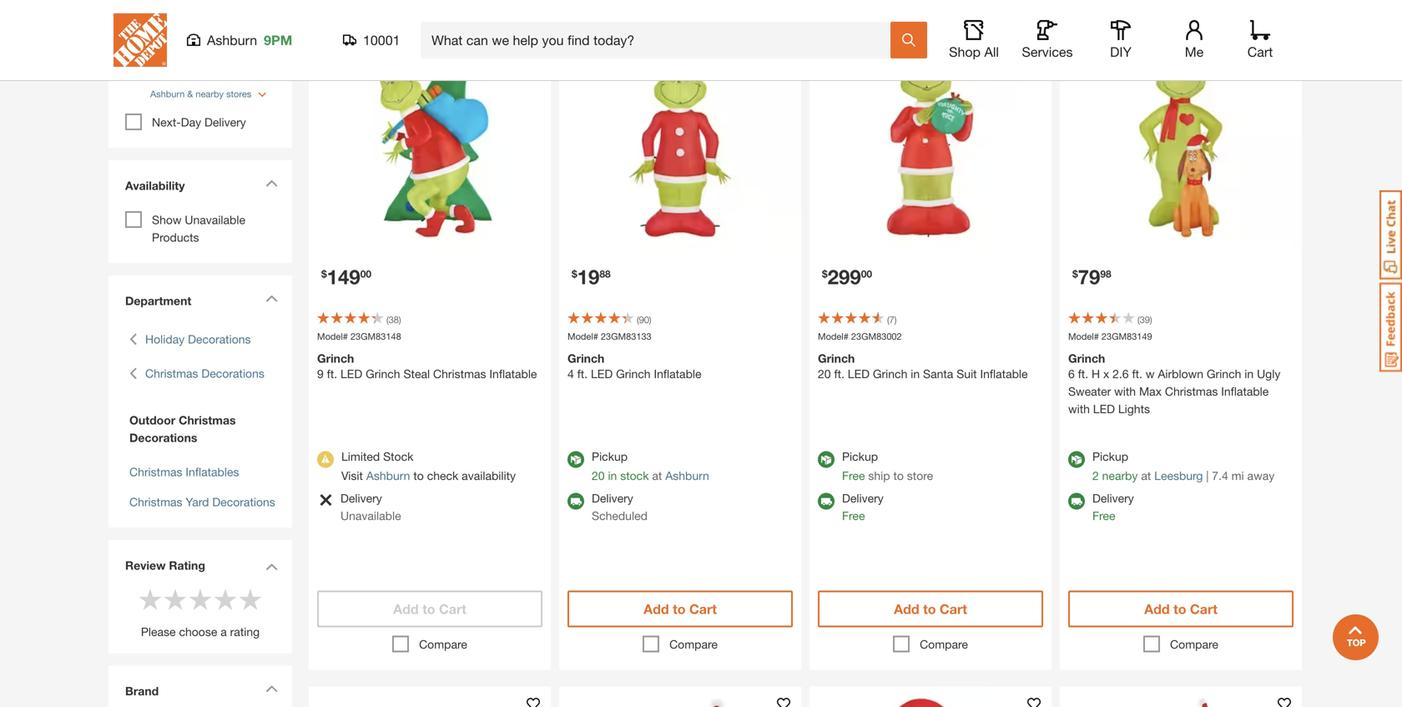 Task type: locate. For each thing, give the bounding box(es) containing it.
available shipping image down available for pickup image
[[818, 493, 835, 510]]

1 vertical spatial stock
[[383, 450, 414, 463]]

299
[[828, 265, 861, 288]]

add to cart for 149
[[393, 601, 467, 617]]

$ for 79
[[1073, 268, 1078, 280]]

christmas down the christmas decorations link
[[179, 413, 236, 427]]

get it fast link
[[117, 15, 284, 54]]

at right stock
[[652, 469, 662, 483]]

4 ) from the left
[[1150, 314, 1152, 325]]

4 $ from the left
[[1073, 268, 1078, 280]]

ashburn
[[207, 32, 257, 48], [150, 89, 185, 99], [366, 469, 410, 483], [666, 469, 709, 483]]

delivery down ship
[[842, 491, 884, 505]]

$ inside the $ 299 00
[[822, 268, 828, 280]]

at left leesburg
[[1141, 469, 1151, 483]]

1 model# from the left
[[317, 331, 348, 342]]

3 $ from the left
[[822, 268, 828, 280]]

1 add to cart from the left
[[393, 601, 467, 617]]

with down sweater
[[1069, 402, 1090, 416]]

unavailable down availability link
[[185, 213, 245, 227]]

stock inside "limited stock visit ashburn to check availability"
[[383, 450, 414, 463]]

$ up 'model# 23gm83148'
[[321, 268, 327, 280]]

available for pickup image left pickup 20 in stock at ashburn
[[568, 451, 584, 468]]

caret icon image inside availability link
[[265, 179, 278, 187]]

0 horizontal spatial available shipping image
[[568, 493, 584, 510]]

back caret image left holiday
[[129, 331, 137, 348]]

stock right "limited" at bottom left
[[383, 450, 414, 463]]

nearby inside pickup 2 nearby at leesburg | 7.4 mi away
[[1103, 469, 1138, 483]]

caret icon image inside 'department' link
[[265, 295, 278, 302]]

pickup 2 nearby at leesburg | 7.4 mi away
[[1093, 450, 1275, 483]]

led right 9
[[341, 367, 362, 381]]

2 $ from the left
[[572, 268, 577, 280]]

20 ft. led grinch in santa suit inflatable image
[[810, 7, 1052, 249]]

the home depot logo image
[[114, 13, 167, 67]]

2 compare from the left
[[670, 637, 718, 651]]

grinch 9 ft. led grinch steal christmas inflatable
[[317, 351, 537, 381]]

90
[[639, 314, 649, 325]]

ft. right 6
[[1078, 367, 1089, 381]]

$ inside the $ 19 88
[[572, 268, 577, 280]]

max
[[1140, 384, 1162, 398]]

caret icon image inside "brand" link
[[265, 685, 278, 692]]

0 horizontal spatial available for pickup image
[[568, 451, 584, 468]]

2 horizontal spatial pickup
[[1093, 450, 1129, 463]]

back caret image up the outdoor
[[129, 365, 137, 382]]

pickup for 299
[[842, 450, 878, 463]]

star symbol image
[[138, 587, 163, 612], [163, 587, 188, 612], [188, 587, 213, 612], [213, 587, 238, 612], [238, 587, 263, 612]]

add to cart for 299
[[894, 601, 967, 617]]

$ up the model# 23gm83002
[[822, 268, 828, 280]]

ashburn link down "limited" at bottom left
[[366, 469, 410, 483]]

2 back caret image from the top
[[129, 365, 137, 382]]

( up 23gm83133
[[637, 314, 639, 325]]

available for pickup image up available shipping icon
[[1069, 451, 1085, 468]]

available shipping image left delivery scheduled
[[568, 493, 584, 510]]

free for pickup 2 nearby at leesburg | 7.4 mi away
[[1093, 509, 1116, 523]]

1 horizontal spatial in
[[911, 367, 920, 381]]

model# up 4
[[568, 331, 598, 342]]

to inside "limited stock visit ashburn to check availability"
[[414, 469, 424, 483]]

( up 23gm83148
[[387, 314, 389, 325]]

1 00 from the left
[[360, 268, 372, 280]]

delivery up scheduled
[[592, 491, 633, 505]]

delivery free down ship
[[842, 491, 884, 523]]

23gm83133
[[601, 331, 652, 342]]

decorations down the outdoor
[[129, 431, 197, 445]]

christmas down christmas inflatables
[[129, 495, 182, 509]]

0 vertical spatial unavailable
[[185, 213, 245, 227]]

show
[[152, 213, 182, 227]]

unavailable for delivery
[[341, 509, 401, 523]]

) up the 23gm83149 at the right top
[[1150, 314, 1152, 325]]

it
[[148, 25, 156, 39]]

christmas yard decorations
[[129, 495, 275, 509]]

with down 2.6
[[1115, 384, 1136, 398]]

star symbol image up rating
[[238, 587, 263, 612]]

0 vertical spatial with
[[1115, 384, 1136, 398]]

1 horizontal spatial available for pickup image
[[1069, 451, 1085, 468]]

limited stock for pickup image left "limited" at bottom left
[[317, 451, 334, 468]]

decorations up christmas decorations
[[188, 332, 251, 346]]

h
[[1092, 367, 1100, 381]]

available for pickup image for 2 nearby
[[1069, 451, 1085, 468]]

ft. for 19
[[577, 367, 588, 381]]

0 horizontal spatial 00
[[360, 268, 372, 280]]

away
[[1248, 469, 1275, 483]]

rating
[[230, 625, 260, 639]]

1 ( from the left
[[387, 314, 389, 325]]

christmas
[[145, 366, 198, 380], [433, 367, 486, 381], [1165, 384, 1218, 398], [179, 413, 236, 427], [129, 465, 182, 479], [129, 495, 182, 509]]

1 caret icon image from the top
[[265, 179, 278, 187]]

) for 299
[[895, 314, 897, 325]]

$ left 98
[[1073, 268, 1078, 280]]

2 available shipping image from the left
[[818, 493, 835, 510]]

free for pickup free ship to store
[[842, 509, 865, 523]]

compare up 4 ft. led grinch in ugly christmas sweater inflatable "image"
[[1170, 637, 1219, 651]]

1 pickup from the left
[[592, 450, 628, 463]]

inflatable inside grinch 6 ft. h x 2.6 ft. w airblown grinch in ugly sweater with max christmas inflatable with led lights
[[1222, 384, 1269, 398]]

ft. for 299
[[834, 367, 845, 381]]

3 add from the left
[[894, 601, 920, 617]]

led down the model# 23gm83002
[[848, 367, 870, 381]]

nearby right &
[[196, 89, 224, 99]]

3 compare from the left
[[920, 637, 968, 651]]

0 horizontal spatial stock
[[165, 60, 195, 73]]

pickup free ship to store
[[842, 450, 933, 483]]

ft. inside grinch 4 ft. led grinch inflatable
[[577, 367, 588, 381]]

3 model# from the left
[[818, 331, 849, 342]]

scheduled
[[592, 509, 648, 523]]

pickup 20 in stock at ashburn
[[592, 450, 709, 483]]

1 vertical spatial limited stock for pickup image
[[317, 493, 333, 507]]

0 vertical spatial nearby
[[196, 89, 224, 99]]

1 horizontal spatial nearby
[[1103, 469, 1138, 483]]

compare up 4 ft. led mickey inflatable image
[[670, 637, 718, 651]]

1 vertical spatial unavailable
[[341, 509, 401, 523]]

4 add to cart from the left
[[1145, 601, 1218, 617]]

4 ft. led grinch in ugly christmas sweater inflatable image
[[1060, 687, 1302, 707]]

led inside grinch 20 ft. led grinch in santa suit inflatable
[[848, 367, 870, 381]]

limited stock for pickup image for limited
[[317, 451, 334, 468]]

3 star symbol image from the left
[[188, 587, 213, 612]]

pickup for 19
[[592, 450, 628, 463]]

in left the santa
[[911, 367, 920, 381]]

3 pickup from the left
[[1093, 450, 1129, 463]]

( up 23gm83002 at the right top
[[887, 314, 890, 325]]

1 horizontal spatial 00
[[861, 268, 872, 280]]

pickup up stock
[[592, 450, 628, 463]]

delivery inside delivery unavailable
[[341, 491, 382, 505]]

$ 79 98
[[1073, 265, 1112, 288]]

next-day delivery
[[152, 115, 246, 129]]

7
[[890, 314, 895, 325]]

add to cart button
[[317, 591, 543, 627], [568, 591, 793, 627], [818, 591, 1044, 627], [1069, 591, 1294, 627]]

nearby for 2
[[1103, 469, 1138, 483]]

to for pickup free ship to store
[[923, 601, 936, 617]]

1 add from the left
[[393, 601, 419, 617]]

add to cart button for 19
[[568, 591, 793, 627]]

pickup up 2
[[1093, 450, 1129, 463]]

christmas decorations link
[[145, 365, 265, 382]]

grinch
[[317, 351, 354, 365], [568, 351, 605, 365], [818, 351, 855, 365], [1069, 351, 1106, 365], [366, 367, 400, 381], [616, 367, 651, 381], [873, 367, 908, 381], [1207, 367, 1242, 381]]

at inside pickup 20 in stock at ashburn
[[652, 469, 662, 483]]

1 limited stock for pickup image from the top
[[317, 451, 334, 468]]

led down sweater
[[1093, 402, 1115, 416]]

led inside grinch 4 ft. led grinch inflatable
[[591, 367, 613, 381]]

3 ) from the left
[[895, 314, 897, 325]]

grinch up 4
[[568, 351, 605, 365]]

2 ) from the left
[[649, 314, 652, 325]]

delivery down 2
[[1093, 491, 1134, 505]]

2 pickup from the left
[[842, 450, 878, 463]]

0 horizontal spatial unavailable
[[185, 213, 245, 227]]

led right 4
[[591, 367, 613, 381]]

ashburn 9pm
[[207, 32, 292, 48]]

1 horizontal spatial ashburn link
[[666, 469, 709, 483]]

star symbol image up a
[[213, 587, 238, 612]]

available shipping image
[[568, 493, 584, 510], [818, 493, 835, 510]]

2 available for pickup image from the left
[[1069, 451, 1085, 468]]

1 add to cart button from the left
[[317, 591, 543, 627]]

inflatable inside grinch 20 ft. led grinch in santa suit inflatable
[[980, 367, 1028, 381]]

00
[[360, 268, 372, 280], [861, 268, 872, 280]]

delivery for 149
[[341, 491, 382, 505]]

steal
[[404, 367, 430, 381]]

unavailable for show
[[185, 213, 245, 227]]

1 horizontal spatial at
[[652, 469, 662, 483]]

ashburn link right stock
[[666, 469, 709, 483]]

star symbol image up please choose a rating
[[188, 587, 213, 612]]

please
[[141, 625, 176, 639]]

led inside grinch 9 ft. led grinch steal christmas inflatable
[[341, 367, 362, 381]]

ft. for 149
[[327, 367, 337, 381]]

$ inside $ 149 00
[[321, 268, 327, 280]]

next-day delivery link
[[152, 115, 246, 129]]

christmas down holiday
[[145, 366, 198, 380]]

pickup inside pickup 20 in stock at ashburn
[[592, 450, 628, 463]]

in left stock
[[608, 469, 617, 483]]

4 ft. from the left
[[1078, 367, 1089, 381]]

pickup
[[592, 450, 628, 463], [842, 450, 878, 463], [1093, 450, 1129, 463]]

free left ship
[[842, 469, 865, 483]]

2 delivery free from the left
[[1093, 491, 1134, 523]]

christmas inside outdoor christmas decorations
[[179, 413, 236, 427]]

2 00 from the left
[[861, 268, 872, 280]]

1 horizontal spatial pickup
[[842, 450, 878, 463]]

stock for limited
[[383, 450, 414, 463]]

star symbol image up please
[[138, 587, 163, 612]]

1 horizontal spatial delivery free
[[1093, 491, 1134, 523]]

3 add to cart button from the left
[[818, 591, 1044, 627]]

0 horizontal spatial in
[[608, 469, 617, 483]]

at inside pickup 2 nearby at leesburg | 7.4 mi away
[[1141, 469, 1151, 483]]

2 add to cart from the left
[[644, 601, 717, 617]]

available for pickup image
[[568, 451, 584, 468], [1069, 451, 1085, 468]]

christmas down airblown
[[1165, 384, 1218, 398]]

decorations down inflatables on the left bottom
[[212, 495, 275, 509]]

ft. right 4
[[577, 367, 588, 381]]

model# up 6
[[1069, 331, 1099, 342]]

00 up the model# 23gm83002
[[861, 268, 872, 280]]

add to cart button for 299
[[818, 591, 1044, 627]]

compare for 299
[[920, 637, 968, 651]]

grinch 4 ft. led grinch inflatable
[[568, 351, 702, 381]]

3 ( from the left
[[887, 314, 890, 325]]

to for limited stock visit ashburn to check availability
[[422, 601, 435, 617]]

20 inside grinch 20 ft. led grinch in santa suit inflatable
[[818, 367, 831, 381]]

1 delivery free from the left
[[842, 491, 884, 523]]

1 vertical spatial 20
[[592, 469, 605, 483]]

00 inside $ 149 00
[[360, 268, 372, 280]]

20 down the model# 23gm83002
[[818, 367, 831, 381]]

inflatable inside grinch 4 ft. led grinch inflatable
[[654, 367, 702, 381]]

0 horizontal spatial pickup
[[592, 450, 628, 463]]

1 $ from the left
[[321, 268, 327, 280]]

grinch down the model# 23gm83002
[[818, 351, 855, 365]]

visit
[[341, 469, 363, 483]]

ft. down the model# 23gm83002
[[834, 367, 845, 381]]

unavailable inside show unavailable products
[[185, 213, 245, 227]]

ashburn down "limited" at bottom left
[[366, 469, 410, 483]]

free down the pickup free ship to store
[[842, 509, 865, 523]]

4 ft. led grinch inflatable image
[[559, 7, 801, 249]]

ship
[[869, 469, 890, 483]]

1 horizontal spatial available shipping image
[[818, 493, 835, 510]]

) up 23gm83148
[[399, 314, 401, 325]]

delivery free for ship
[[842, 491, 884, 523]]

check
[[427, 469, 459, 483]]

stock right in
[[165, 60, 195, 73]]

availability
[[125, 179, 185, 192]]

delivery free down 2
[[1093, 491, 1134, 523]]

4 star symbol image from the left
[[213, 587, 238, 612]]

delivery down visit
[[341, 491, 382, 505]]

2 horizontal spatial at
[[1141, 469, 1151, 483]]

2 ft. from the left
[[577, 367, 588, 381]]

2 caret icon image from the top
[[265, 295, 278, 302]]

model# 23gm83002
[[818, 331, 902, 342]]

outdoor christmas decorations
[[129, 413, 236, 445]]

$ 19 88
[[572, 265, 611, 288]]

0 vertical spatial limited stock for pickup image
[[317, 451, 334, 468]]

( 7 )
[[887, 314, 897, 325]]

1 horizontal spatial stock
[[383, 450, 414, 463]]

0 horizontal spatial ashburn link
[[366, 469, 410, 483]]

model# for 79
[[1069, 331, 1099, 342]]

2 add to cart button from the left
[[568, 591, 793, 627]]

shop all button
[[948, 20, 1001, 60]]

diy button
[[1094, 20, 1148, 60]]

00 for 299
[[861, 268, 872, 280]]

1 back caret image from the top
[[129, 331, 137, 348]]

cart for 299
[[940, 601, 967, 617]]

to inside the pickup free ship to store
[[894, 469, 904, 483]]

4 ( from the left
[[1138, 314, 1140, 325]]

compare up 9 ft. led grinch with merry christmas letters inflatable image
[[419, 637, 467, 651]]

availability link
[[117, 169, 284, 207]]

( 38 )
[[387, 314, 401, 325]]

0 horizontal spatial 20
[[592, 469, 605, 483]]

2 limited stock for pickup image from the top
[[317, 493, 333, 507]]

2 ( from the left
[[637, 314, 639, 325]]

limited stock for pickup image
[[317, 451, 334, 468], [317, 493, 333, 507]]

stock
[[620, 469, 649, 483]]

delivery inside delivery scheduled
[[592, 491, 633, 505]]

0 vertical spatial 20
[[818, 367, 831, 381]]

0 horizontal spatial delivery free
[[842, 491, 884, 523]]

all
[[985, 44, 999, 60]]

1 horizontal spatial with
[[1115, 384, 1136, 398]]

ft. left w
[[1132, 367, 1143, 381]]

) up 23gm83002 at the right top
[[895, 314, 897, 325]]

0 horizontal spatial nearby
[[196, 89, 224, 99]]

star symbol image down review rating link
[[163, 587, 188, 612]]

00 up 'model# 23gm83148'
[[360, 268, 372, 280]]

ft. inside grinch 9 ft. led grinch steal christmas inflatable
[[327, 367, 337, 381]]

1 ft. from the left
[[327, 367, 337, 381]]

$ left 88
[[572, 268, 577, 280]]

grinch right airblown
[[1207, 367, 1242, 381]]

|
[[1207, 469, 1209, 483]]

me
[[1185, 44, 1204, 60]]

christmas right steal
[[433, 367, 486, 381]]

ft. right 9
[[327, 367, 337, 381]]

3 ft. from the left
[[834, 367, 845, 381]]

available shipping image for 19
[[568, 493, 584, 510]]

in left ugly
[[1245, 367, 1254, 381]]

grinch left steal
[[366, 367, 400, 381]]

ashburn right stock
[[666, 469, 709, 483]]

ft.
[[327, 367, 337, 381], [577, 367, 588, 381], [834, 367, 845, 381], [1078, 367, 1089, 381], [1132, 367, 1143, 381]]

$ inside $ 79 98
[[1073, 268, 1078, 280]]

store
[[211, 60, 239, 73]]

20 left stock
[[592, 469, 605, 483]]

unavailable down visit
[[341, 509, 401, 523]]

nearby for &
[[196, 89, 224, 99]]

available for pickup image for 20 in stock
[[568, 451, 584, 468]]

inflatable
[[490, 367, 537, 381], [654, 367, 702, 381], [980, 367, 1028, 381], [1222, 384, 1269, 398]]

model# up 9
[[317, 331, 348, 342]]

model# for 19
[[568, 331, 598, 342]]

santa
[[923, 367, 954, 381]]

compare up the 3.5 ft. led rudolph inflatable image in the right bottom of the page
[[920, 637, 968, 651]]

limited stock for pickup image left delivery unavailable
[[317, 493, 333, 507]]

model# for 149
[[317, 331, 348, 342]]

20 inside pickup 20 in stock at ashburn
[[592, 469, 605, 483]]

( for 149
[[387, 314, 389, 325]]

1 horizontal spatial 20
[[818, 367, 831, 381]]

pickup up ship
[[842, 450, 878, 463]]

model# left 23gm83002 at the right top
[[818, 331, 849, 342]]

shop all
[[949, 44, 999, 60]]

$
[[321, 268, 327, 280], [572, 268, 577, 280], [822, 268, 828, 280], [1073, 268, 1078, 280]]

diy
[[1110, 44, 1132, 60]]

grinch down 23gm83133
[[616, 367, 651, 381]]

1 vertical spatial nearby
[[1103, 469, 1138, 483]]

compare
[[419, 637, 467, 651], [670, 637, 718, 651], [920, 637, 968, 651], [1170, 637, 1219, 651]]

pickup inside the pickup free ship to store
[[842, 450, 878, 463]]

1 vertical spatial back caret image
[[129, 365, 137, 382]]

compare for 149
[[419, 637, 467, 651]]

pickup inside pickup 2 nearby at leesburg | 7.4 mi away
[[1093, 450, 1129, 463]]

delivery for 299
[[842, 491, 884, 505]]

1 vertical spatial with
[[1069, 402, 1090, 416]]

back caret image
[[129, 331, 137, 348], [129, 365, 137, 382]]

ft. inside grinch 20 ft. led grinch in santa suit inflatable
[[834, 367, 845, 381]]

2 model# from the left
[[568, 331, 598, 342]]

0 vertical spatial stock
[[165, 60, 195, 73]]

1 available for pickup image from the left
[[568, 451, 584, 468]]

1 available shipping image from the left
[[568, 493, 584, 510]]

1 ) from the left
[[399, 314, 401, 325]]

decorations down holiday decorations link at the left top of the page
[[202, 366, 265, 380]]

free right available shipping icon
[[1093, 509, 1116, 523]]

4 caret icon image from the top
[[265, 685, 278, 692]]

3 caret icon image from the top
[[265, 563, 278, 571]]

inflatable inside grinch 9 ft. led grinch steal christmas inflatable
[[490, 367, 537, 381]]

1 compare from the left
[[419, 637, 467, 651]]

( up the 23gm83149 at the right top
[[1138, 314, 1140, 325]]

( for 299
[[887, 314, 890, 325]]

) up 23gm83133
[[649, 314, 652, 325]]

4 model# from the left
[[1069, 331, 1099, 342]]

20
[[818, 367, 831, 381], [592, 469, 605, 483]]

1 horizontal spatial unavailable
[[341, 509, 401, 523]]

2 add from the left
[[644, 601, 669, 617]]

88
[[600, 268, 611, 280]]

3 add to cart from the left
[[894, 601, 967, 617]]

at left store
[[198, 60, 208, 73]]

0 vertical spatial back caret image
[[129, 331, 137, 348]]

9 ft. led grinch steal christmas inflatable image
[[309, 7, 551, 249]]

nearby right 2
[[1103, 469, 1138, 483]]

christmas inflatables
[[129, 465, 239, 479]]

caret icon image
[[265, 179, 278, 187], [265, 295, 278, 302], [265, 563, 278, 571], [265, 685, 278, 692]]

4 compare from the left
[[1170, 637, 1219, 651]]

00 inside the $ 299 00
[[861, 268, 872, 280]]

(
[[387, 314, 389, 325], [637, 314, 639, 325], [887, 314, 890, 325], [1138, 314, 1140, 325]]

2 horizontal spatial in
[[1245, 367, 1254, 381]]

4
[[568, 367, 574, 381]]



Task type: vqa. For each thing, say whether or not it's contained in the screenshot.
2nd "Available for pickup" image from the left
yes



Task type: describe. For each thing, give the bounding box(es) containing it.
store
[[907, 469, 933, 483]]

10001 button
[[343, 32, 401, 48]]

7.4
[[1212, 469, 1229, 483]]

ugly
[[1257, 367, 1281, 381]]

led for 299
[[848, 367, 870, 381]]

grinch 20 ft. led grinch in santa suit inflatable
[[818, 351, 1028, 381]]

1 ashburn link from the left
[[366, 469, 410, 483]]

$ for 19
[[572, 268, 577, 280]]

in inside grinch 6 ft. h x 2.6 ft. w airblown grinch in ugly sweater with max christmas inflatable with led lights
[[1245, 367, 1254, 381]]

in
[[152, 60, 161, 73]]

rating
[[169, 559, 205, 572]]

model# 23gm83149
[[1069, 331, 1153, 342]]

department link
[[117, 284, 284, 318]]

shop
[[949, 44, 981, 60]]

cart for 149
[[439, 601, 467, 617]]

outdoor
[[129, 413, 176, 427]]

delivery down stores
[[205, 115, 246, 129]]

What can we help you find today? search field
[[432, 23, 890, 58]]

2 star symbol image from the left
[[163, 587, 188, 612]]

stores
[[226, 89, 251, 99]]

next-
[[152, 115, 181, 129]]

4 add to cart button from the left
[[1069, 591, 1294, 627]]

holiday decorations link
[[145, 331, 251, 348]]

christmas inflatables link
[[129, 465, 239, 479]]

in inside grinch 20 ft. led grinch in santa suit inflatable
[[911, 367, 920, 381]]

me button
[[1168, 20, 1221, 60]]

back caret image for christmas decorations
[[129, 365, 137, 382]]

6
[[1069, 367, 1075, 381]]

christmas decorations
[[145, 366, 265, 380]]

available shipping image for 299
[[818, 493, 835, 510]]

holiday
[[145, 332, 185, 346]]

leesburg link
[[1155, 469, 1203, 483]]

airblown
[[1158, 367, 1204, 381]]

led for 149
[[341, 367, 362, 381]]

( 39 )
[[1138, 314, 1152, 325]]

suit
[[957, 367, 977, 381]]

free inside the pickup free ship to store
[[842, 469, 865, 483]]

23gm83002
[[851, 331, 902, 342]]

review
[[125, 559, 166, 572]]

ashburn up store
[[207, 32, 257, 48]]

in stock at store today
[[152, 60, 274, 73]]

23gm83149
[[1102, 331, 1153, 342]]

( for 79
[[1138, 314, 1140, 325]]

add to cart for 19
[[644, 601, 717, 617]]

w
[[1146, 367, 1155, 381]]

christmas down outdoor christmas decorations
[[129, 465, 182, 479]]

holiday decorations
[[145, 332, 251, 346]]

0 horizontal spatial at
[[198, 60, 208, 73]]

compare for 19
[[670, 637, 718, 651]]

&
[[187, 89, 193, 99]]

christmas yard decorations link
[[129, 495, 275, 509]]

) for 79
[[1150, 314, 1152, 325]]

in stock at store today link
[[152, 60, 274, 73]]

show unavailable products
[[152, 213, 245, 244]]

sweater
[[1069, 384, 1111, 398]]

2.6
[[1113, 367, 1129, 381]]

model# for 299
[[818, 331, 849, 342]]

caret icon image for availability
[[265, 179, 278, 187]]

ashburn inside pickup 20 in stock at ashburn
[[666, 469, 709, 483]]

availability
[[462, 469, 516, 483]]

0 horizontal spatial with
[[1069, 402, 1090, 416]]

christmas inside grinch 9 ft. led grinch steal christmas inflatable
[[433, 367, 486, 381]]

live chat image
[[1380, 190, 1402, 280]]

outdoor christmas decorations link
[[125, 412, 275, 447]]

grinch up h
[[1069, 351, 1106, 365]]

grinch 6 ft. h x 2.6 ft. w airblown grinch in ugly sweater with max christmas inflatable with led lights
[[1069, 351, 1281, 416]]

mi
[[1232, 469, 1244, 483]]

2 ashburn link from the left
[[666, 469, 709, 483]]

delivery unavailable
[[341, 491, 401, 523]]

1 star symbol image from the left
[[138, 587, 163, 612]]

limited stock for pickup image for delivery
[[317, 493, 333, 507]]

add for 149
[[393, 601, 419, 617]]

choose
[[179, 625, 217, 639]]

lights
[[1119, 402, 1150, 416]]

add for 19
[[644, 601, 669, 617]]

delivery free for nearby
[[1093, 491, 1134, 523]]

day
[[181, 115, 201, 129]]

caret icon image for brand
[[265, 685, 278, 692]]

caret icon image for department
[[265, 295, 278, 302]]

get it fast
[[125, 25, 183, 39]]

10001
[[363, 32, 400, 48]]

a
[[221, 625, 227, 639]]

20 for pickup 20 in stock at ashburn
[[592, 469, 605, 483]]

fast
[[159, 25, 183, 39]]

feedback link image
[[1380, 282, 1402, 372]]

please choose a rating
[[141, 625, 260, 639]]

) for 149
[[399, 314, 401, 325]]

5 star symbol image from the left
[[238, 587, 263, 612]]

ashburn left &
[[150, 89, 185, 99]]

model# 23gm83148
[[317, 331, 401, 342]]

ft. for 79
[[1078, 367, 1089, 381]]

add for 299
[[894, 601, 920, 617]]

services
[[1022, 44, 1073, 60]]

review rating link
[[125, 557, 234, 574]]

led inside grinch 6 ft. h x 2.6 ft. w airblown grinch in ugly sweater with max christmas inflatable with led lights
[[1093, 402, 1115, 416]]

to for pickup 2 nearby at leesburg | 7.4 mi away
[[1174, 601, 1187, 617]]

39
[[1140, 314, 1150, 325]]

stock for in
[[165, 60, 195, 73]]

brand
[[125, 684, 159, 698]]

$ for 149
[[321, 268, 327, 280]]

products
[[152, 230, 199, 244]]

grinch down 23gm83002 at the right top
[[873, 367, 908, 381]]

show unavailable products link
[[152, 213, 245, 244]]

delivery for 19
[[592, 491, 633, 505]]

38
[[389, 314, 399, 325]]

cart link
[[1242, 20, 1279, 60]]

4 ft. led mickey inflatable image
[[559, 687, 801, 707]]

in inside pickup 20 in stock at ashburn
[[608, 469, 617, 483]]

9
[[317, 367, 324, 381]]

79
[[1078, 265, 1101, 288]]

$ 299 00
[[822, 265, 872, 288]]

4 add from the left
[[1145, 601, 1170, 617]]

available for pickup image
[[818, 451, 835, 468]]

) for 19
[[649, 314, 652, 325]]

back caret image for holiday decorations
[[129, 331, 137, 348]]

decorations inside outdoor christmas decorations
[[129, 431, 197, 445]]

149
[[327, 265, 360, 288]]

yard
[[186, 495, 209, 509]]

model# 23gm83133
[[568, 331, 652, 342]]

( 90 )
[[637, 314, 652, 325]]

$ for 299
[[822, 268, 828, 280]]

led for 19
[[591, 367, 613, 381]]

20 for grinch 20 ft. led grinch in santa suit inflatable
[[818, 367, 831, 381]]

available shipping image
[[1069, 493, 1085, 510]]

today
[[243, 60, 274, 73]]

services button
[[1021, 20, 1074, 60]]

inflatables
[[186, 465, 239, 479]]

ashburn inside "limited stock visit ashburn to check availability"
[[366, 469, 410, 483]]

limited stock visit ashburn to check availability
[[341, 450, 516, 483]]

cart for 19
[[690, 601, 717, 617]]

add to cart button for 149
[[317, 591, 543, 627]]

christmas inside grinch 6 ft. h x 2.6 ft. w airblown grinch in ugly sweater with max christmas inflatable with led lights
[[1165, 384, 1218, 398]]

00 for 149
[[360, 268, 372, 280]]

( for 19
[[637, 314, 639, 325]]

2
[[1093, 469, 1099, 483]]

9 ft. led grinch with merry christmas letters inflatable image
[[309, 687, 551, 707]]

5 ft. from the left
[[1132, 367, 1143, 381]]

to for pickup 20 in stock at ashburn
[[673, 601, 686, 617]]

delivery scheduled
[[592, 491, 648, 523]]

leesburg
[[1155, 469, 1203, 483]]

3.5 ft. led rudolph inflatable image
[[810, 687, 1052, 707]]

98
[[1101, 268, 1112, 280]]

6 ft. h x 2.6 ft. w airblown grinch in ugly sweater with max christmas inflatable with led lights image
[[1060, 7, 1302, 249]]

review rating
[[125, 559, 205, 572]]

$ 149 00
[[321, 265, 372, 288]]

grinch up 9
[[317, 351, 354, 365]]

get
[[125, 25, 145, 39]]



